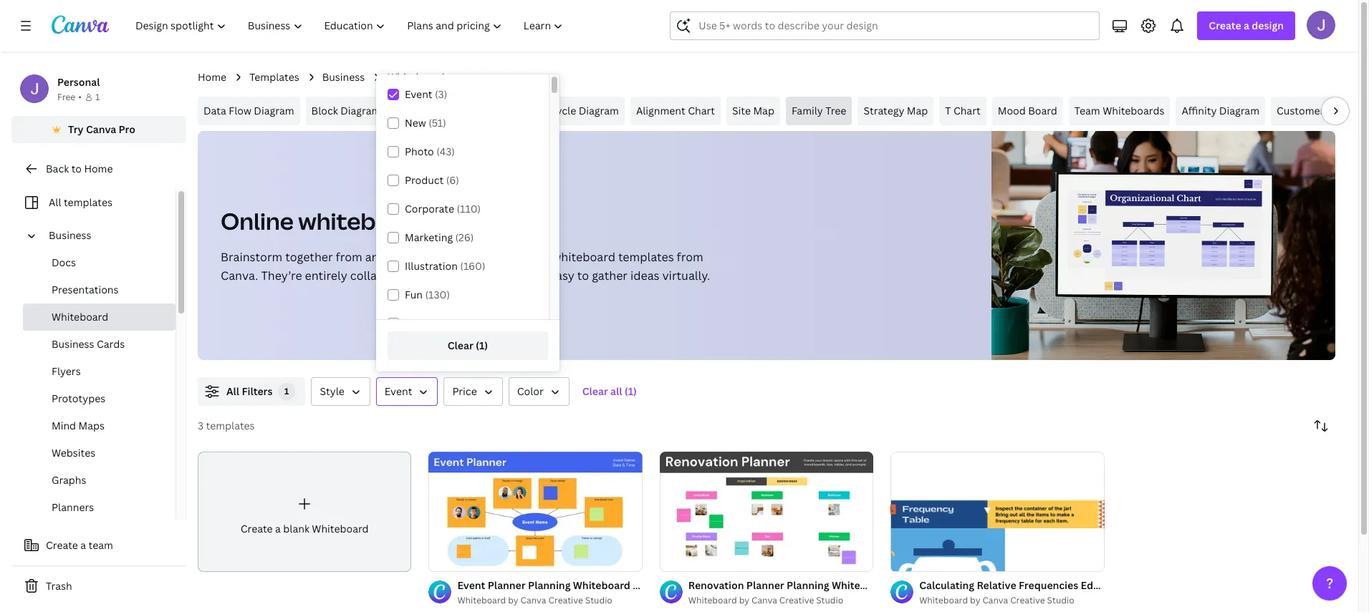 Task type: vqa. For each thing, say whether or not it's contained in the screenshot.


Task type: locate. For each thing, give the bounding box(es) containing it.
diagram for cycle diagram
[[579, 104, 619, 118]]

3 creative from the left
[[1011, 595, 1045, 607]]

board
[[1029, 104, 1058, 118]]

0 horizontal spatial whiteboard by canva creative studio
[[689, 595, 844, 607]]

create for create a blank whiteboard
[[241, 522, 273, 536]]

studio for renovation planner planning whiteboard in yellow grey adjacent color blocks style image
[[816, 595, 844, 607]]

(230)
[[450, 317, 475, 330]]

1 vertical spatial business link
[[43, 222, 167, 249]]

1 whiteboard by canva creative studio from the left
[[689, 595, 844, 607]]

1 vertical spatial (1)
[[625, 385, 637, 398]]

free,
[[487, 249, 512, 265]]

1 horizontal spatial whiteboard
[[552, 249, 616, 265]]

studio for the calculating relative frequencies education whiteboard in blue yellow red bold geometric style image
[[1048, 595, 1075, 607]]

style button
[[311, 378, 370, 406]]

2 whiteboard by canva creative studio from the left
[[920, 595, 1075, 607]]

a for team
[[80, 539, 86, 553]]

3 whiteboard by canva creative studio link from the left
[[920, 594, 1105, 609]]

create left team
[[46, 539, 78, 553]]

2 studio from the left
[[816, 595, 844, 607]]

event right style button
[[385, 385, 412, 398]]

diagram for block diagram
[[341, 104, 381, 118]]

templates up 'ideas'
[[618, 249, 674, 265]]

2 vertical spatial event
[[458, 579, 486, 593]]

whiteboard by canva creative studio for renovation planner planning whiteboard in yellow grey adjacent color blocks style image
[[689, 595, 844, 607]]

None search field
[[670, 11, 1100, 40]]

a for design
[[1244, 19, 1250, 32]]

event planner planning whiteboard in blue orange color blocks style image
[[429, 452, 643, 572]]

2 diagram from the left
[[341, 104, 381, 118]]

clear left the all
[[582, 385, 608, 398]]

0 horizontal spatial by
[[508, 595, 519, 607]]

family
[[792, 104, 823, 118]]

all inside all templates link
[[49, 196, 61, 209]]

data flow diagram link
[[198, 97, 300, 125]]

0 horizontal spatial all
[[49, 196, 61, 209]]

0 vertical spatial a
[[1244, 19, 1250, 32]]

event inside event planner planning whiteboard in blue orange color blocks style whiteboard by canva creative studio
[[458, 579, 486, 593]]

0 horizontal spatial style
[[320, 385, 345, 398]]

create left blank
[[241, 522, 273, 536]]

planning
[[528, 579, 571, 593]]

create left design
[[1209, 19, 1242, 32]]

whiteboard inside create a blank whiteboard element
[[312, 522, 369, 536]]

a for blank
[[275, 522, 281, 536]]

1 vertical spatial to
[[578, 268, 589, 284]]

color left blocks
[[707, 579, 733, 593]]

2 vertical spatial create
[[46, 539, 78, 553]]

by for the calculating relative frequencies education whiteboard in blue yellow red bold geometric style image
[[970, 595, 981, 607]]

1 vertical spatial create
[[241, 522, 273, 536]]

0 vertical spatial clear
[[448, 339, 474, 353]]

2 horizontal spatial creative
[[1011, 595, 1045, 607]]

business link
[[322, 70, 365, 85], [43, 222, 167, 249]]

0 horizontal spatial a
[[80, 539, 86, 553]]

diagram left cycle
[[492, 104, 532, 118]]

0 horizontal spatial whiteboard by canva creative studio link
[[458, 594, 643, 609]]

trash
[[46, 580, 72, 593]]

a inside dropdown button
[[1244, 19, 1250, 32]]

create inside create a design dropdown button
[[1209, 19, 1242, 32]]

1 horizontal spatial 1
[[285, 386, 289, 398]]

a left team
[[80, 539, 86, 553]]

4 diagram from the left
[[579, 104, 619, 118]]

by
[[508, 595, 519, 607], [739, 595, 750, 607], [970, 595, 981, 607]]

try
[[68, 123, 84, 136]]

0 vertical spatial home
[[198, 70, 227, 84]]

1 inside "element"
[[285, 386, 289, 398]]

0 vertical spatial color
[[517, 385, 544, 398]]

business cards
[[52, 338, 125, 351]]

2 horizontal spatial studio
[[1048, 595, 1075, 607]]

1 horizontal spatial all
[[226, 385, 239, 398]]

1 diagram from the left
[[254, 104, 294, 118]]

illustration (160)
[[405, 259, 486, 273]]

1 horizontal spatial studio
[[816, 595, 844, 607]]

2 horizontal spatial by
[[970, 595, 981, 607]]

0 horizontal spatial studio
[[585, 595, 613, 607]]

1 horizontal spatial creative
[[780, 595, 814, 607]]

mood board link
[[992, 97, 1063, 125]]

affinity diagram link
[[1176, 97, 1266, 125]]

business (230)
[[405, 317, 475, 330]]

1 studio from the left
[[585, 595, 613, 607]]

1 horizontal spatial whiteboard by canva creative studio
[[920, 595, 1075, 607]]

style right blocks
[[770, 579, 795, 593]]

(1) up price button
[[476, 339, 488, 353]]

customer journey m
[[1277, 104, 1370, 118]]

create inside create a blank whiteboard element
[[241, 522, 273, 536]]

personal
[[57, 75, 100, 89]]

a left blank
[[275, 522, 281, 536]]

1 filter options selected element
[[278, 383, 296, 401]]

1 horizontal spatial by
[[739, 595, 750, 607]]

3 by from the left
[[970, 595, 981, 607]]

1 vertical spatial whiteboard
[[552, 249, 616, 265]]

2 by from the left
[[739, 595, 750, 607]]

1 creative from the left
[[549, 595, 583, 607]]

style right 1 filter options selected "element"
[[320, 385, 345, 398]]

design
[[1252, 19, 1284, 32]]

0 horizontal spatial from
[[336, 249, 362, 265]]

diagram inside data flow diagram link
[[254, 104, 294, 118]]

alignment
[[636, 104, 686, 118]]

business up flyers at bottom
[[52, 338, 94, 351]]

0 horizontal spatial (1)
[[476, 339, 488, 353]]

1 horizontal spatial chart
[[954, 104, 981, 118]]

2 horizontal spatial a
[[1244, 19, 1250, 32]]

illustration
[[405, 259, 458, 273]]

these
[[454, 249, 485, 265]]

by for renovation planner planning whiteboard in yellow grey adjacent color blocks style image
[[739, 595, 750, 607]]

entity relationship diagram
[[398, 104, 532, 118]]

family tree link
[[786, 97, 852, 125]]

to inside brainstorm together from anywhere using these free, online whiteboard templates from canva. they're entirely collaborative and interactive, so it's easy to gather ideas virtually.
[[578, 268, 589, 284]]

to right back
[[71, 162, 82, 176]]

style
[[320, 385, 345, 398], [770, 579, 795, 593]]

1 vertical spatial event
[[385, 385, 412, 398]]

event for event planner planning whiteboard in blue orange color blocks style whiteboard by canva creative studio
[[458, 579, 486, 593]]

from up virtually.
[[677, 249, 704, 265]]

0 vertical spatial to
[[71, 162, 82, 176]]

calculating relative frequencies education whiteboard in blue yellow red bold geometric style image
[[891, 452, 1105, 572]]

0 vertical spatial all
[[49, 196, 61, 209]]

1 horizontal spatial clear
[[582, 385, 608, 398]]

(1) inside 'button'
[[476, 339, 488, 353]]

0 horizontal spatial map
[[754, 104, 775, 118]]

clear inside clear (1) 'button'
[[448, 339, 474, 353]]

create inside the create a team "button"
[[46, 539, 78, 553]]

business link up 'block diagram'
[[322, 70, 365, 85]]

0 horizontal spatial 1
[[95, 91, 100, 103]]

event button
[[376, 378, 438, 406]]

whiteboard by canva creative studio for the calculating relative frequencies education whiteboard in blue yellow red bold geometric style image
[[920, 595, 1075, 607]]

(1) right the all
[[625, 385, 637, 398]]

cycle diagram
[[550, 104, 619, 118]]

planners link
[[23, 495, 176, 522]]

all down back
[[49, 196, 61, 209]]

1 horizontal spatial style
[[770, 579, 795, 593]]

business link down all templates link
[[43, 222, 167, 249]]

chart for alignment chart
[[688, 104, 715, 118]]

1 horizontal spatial from
[[677, 249, 704, 265]]

block diagram link
[[306, 97, 387, 125]]

back to home
[[46, 162, 113, 176]]

blocks
[[736, 579, 768, 593]]

0 horizontal spatial creative
[[549, 595, 583, 607]]

1 horizontal spatial (1)
[[625, 385, 637, 398]]

1 by from the left
[[508, 595, 519, 607]]

whiteboard
[[388, 70, 445, 84], [52, 310, 108, 324], [312, 522, 369, 536], [573, 579, 631, 593], [458, 595, 506, 607], [689, 595, 737, 607], [920, 595, 968, 607]]

pro
[[119, 123, 135, 136]]

0 vertical spatial (1)
[[476, 339, 488, 353]]

data flow diagram
[[204, 104, 294, 118]]

5 diagram from the left
[[1220, 104, 1260, 118]]

2 horizontal spatial whiteboard by canva creative studio link
[[920, 594, 1105, 609]]

block diagram
[[311, 104, 381, 118]]

diagram inside cycle diagram link
[[579, 104, 619, 118]]

event for event (3)
[[405, 87, 433, 101]]

so
[[515, 268, 528, 284]]

0 vertical spatial 1
[[95, 91, 100, 103]]

all
[[611, 385, 622, 398]]

fun
[[405, 288, 423, 302]]

whiteboard by canva creative studio link for event planner planning whiteboard in blue orange color blocks style image
[[458, 594, 643, 609]]

diagram inside block diagram link
[[341, 104, 381, 118]]

0 vertical spatial style
[[320, 385, 345, 398]]

event inside button
[[385, 385, 412, 398]]

cycle diagram link
[[544, 97, 625, 125]]

1 horizontal spatial whiteboard by canva creative studio link
[[689, 594, 874, 609]]

whiteboard
[[298, 206, 430, 237], [552, 249, 616, 265]]

color right price button
[[517, 385, 544, 398]]

0 horizontal spatial chart
[[688, 104, 715, 118]]

chart left site at top
[[688, 104, 715, 118]]

price
[[453, 385, 477, 398]]

customer
[[1277, 104, 1325, 118]]

2 horizontal spatial create
[[1209, 19, 1242, 32]]

1 vertical spatial color
[[707, 579, 733, 593]]

a left design
[[1244, 19, 1250, 32]]

create a team button
[[11, 532, 186, 560]]

graphs
[[52, 474, 86, 487]]

whiteboard by canva creative studio link for the calculating relative frequencies education whiteboard in blue yellow red bold geometric style image
[[920, 594, 1105, 609]]

virtually.
[[663, 268, 710, 284]]

create
[[1209, 19, 1242, 32], [241, 522, 273, 536], [46, 539, 78, 553]]

studio inside event planner planning whiteboard in blue orange color blocks style whiteboard by canva creative studio
[[585, 595, 613, 607]]

(26)
[[455, 231, 474, 244]]

event left planner
[[458, 579, 486, 593]]

map for strategy map
[[907, 104, 928, 118]]

1 horizontal spatial a
[[275, 522, 281, 536]]

diagram right block
[[341, 104, 381, 118]]

2 creative from the left
[[780, 595, 814, 607]]

1 horizontal spatial map
[[907, 104, 928, 118]]

home up data
[[198, 70, 227, 84]]

1 right filters
[[285, 386, 289, 398]]

affinity
[[1182, 104, 1217, 118]]

1 right •
[[95, 91, 100, 103]]

customer journey m link
[[1271, 97, 1370, 125]]

color inside "button"
[[517, 385, 544, 398]]

0 horizontal spatial clear
[[448, 339, 474, 353]]

diagram inside affinity diagram link
[[1220, 104, 1260, 118]]

a inside "button"
[[80, 539, 86, 553]]

try canva pro
[[68, 123, 135, 136]]

1 vertical spatial style
[[770, 579, 795, 593]]

0 vertical spatial create
[[1209, 19, 1242, 32]]

0 horizontal spatial create
[[46, 539, 78, 553]]

1 chart from the left
[[688, 104, 715, 118]]

all left filters
[[226, 385, 239, 398]]

2 vertical spatial a
[[80, 539, 86, 553]]

all
[[49, 196, 61, 209], [226, 385, 239, 398]]

(1)
[[476, 339, 488, 353], [625, 385, 637, 398]]

together
[[285, 249, 333, 265]]

whiteboard up easy
[[552, 249, 616, 265]]

filters
[[242, 385, 273, 398]]

whiteboard up anywhere
[[298, 206, 430, 237]]

top level navigation element
[[126, 11, 576, 40]]

2 chart from the left
[[954, 104, 981, 118]]

0 horizontal spatial to
[[71, 162, 82, 176]]

3 studio from the left
[[1048, 595, 1075, 607]]

and
[[426, 268, 447, 284]]

online whiteboard templates
[[221, 206, 552, 237]]

templates down back to home
[[64, 196, 112, 209]]

diagram right cycle
[[579, 104, 619, 118]]

chart
[[688, 104, 715, 118], [954, 104, 981, 118]]

clear down (230)
[[448, 339, 474, 353]]

whiteboard by canva creative studio link
[[458, 594, 643, 609], [689, 594, 874, 609], [920, 594, 1105, 609]]

0 vertical spatial business link
[[322, 70, 365, 85]]

0 horizontal spatial color
[[517, 385, 544, 398]]

to right easy
[[578, 268, 589, 284]]

orange
[[669, 579, 704, 593]]

Sort by button
[[1307, 412, 1336, 441]]

1 whiteboard by canva creative studio link from the left
[[458, 594, 643, 609]]

canva
[[86, 123, 116, 136], [521, 595, 546, 607], [752, 595, 778, 607], [983, 595, 1009, 607]]

gather
[[592, 268, 628, 284]]

diagram right affinity
[[1220, 104, 1260, 118]]

3 diagram from the left
[[492, 104, 532, 118]]

from up entirely
[[336, 249, 362, 265]]

1 vertical spatial clear
[[582, 385, 608, 398]]

0 vertical spatial event
[[405, 87, 433, 101]]

mind
[[52, 419, 76, 433]]

templates up free,
[[435, 206, 552, 237]]

home up all templates link
[[84, 162, 113, 176]]

map right site at top
[[754, 104, 775, 118]]

color inside event planner planning whiteboard in blue orange color blocks style whiteboard by canva creative studio
[[707, 579, 733, 593]]

0 horizontal spatial whiteboard
[[298, 206, 430, 237]]

1 map from the left
[[754, 104, 775, 118]]

1 vertical spatial all
[[226, 385, 239, 398]]

chart right "t"
[[954, 104, 981, 118]]

prototypes
[[52, 392, 105, 406]]

diagram down templates link
[[254, 104, 294, 118]]

0 horizontal spatial home
[[84, 162, 113, 176]]

1 vertical spatial a
[[275, 522, 281, 536]]

entirely
[[305, 268, 347, 284]]

clear for clear all (1)
[[582, 385, 608, 398]]

event planner planning whiteboard in blue orange color blocks style whiteboard by canva creative studio
[[458, 579, 795, 607]]

map left "t"
[[907, 104, 928, 118]]

templates
[[249, 70, 299, 84]]

clear inside clear all (1) button
[[582, 385, 608, 398]]

1 horizontal spatial color
[[707, 579, 733, 593]]

Search search field
[[699, 12, 1091, 39]]

0 vertical spatial whiteboard
[[298, 206, 430, 237]]

whiteboard by canva creative studio
[[689, 595, 844, 607], [920, 595, 1075, 607]]

brainstorm
[[221, 249, 283, 265]]

templates
[[64, 196, 112, 209], [435, 206, 552, 237], [618, 249, 674, 265], [206, 419, 255, 433]]

2 whiteboard by canva creative studio link from the left
[[689, 594, 874, 609]]

2 from from the left
[[677, 249, 704, 265]]

a
[[1244, 19, 1250, 32], [275, 522, 281, 536], [80, 539, 86, 553]]

clear all (1) button
[[575, 378, 644, 406]]

style inside event planner planning whiteboard in blue orange color blocks style whiteboard by canva creative studio
[[770, 579, 795, 593]]

1 horizontal spatial to
[[578, 268, 589, 284]]

back to home link
[[11, 155, 186, 183]]

2 map from the left
[[907, 104, 928, 118]]

jacob simon image
[[1307, 11, 1336, 39]]

1 horizontal spatial create
[[241, 522, 273, 536]]

1 vertical spatial 1
[[285, 386, 289, 398]]

event up entity
[[405, 87, 433, 101]]

0 horizontal spatial business link
[[43, 222, 167, 249]]

creative for the calculating relative frequencies education whiteboard in blue yellow red bold geometric style image
[[1011, 595, 1045, 607]]



Task type: describe. For each thing, give the bounding box(es) containing it.
diagram for affinity diagram
[[1220, 104, 1260, 118]]

in
[[633, 579, 642, 593]]

chart for t chart
[[954, 104, 981, 118]]

team whiteboards
[[1075, 104, 1165, 118]]

all for all templates
[[49, 196, 61, 209]]

strategy
[[864, 104, 905, 118]]

team
[[1075, 104, 1101, 118]]

free
[[57, 91, 75, 103]]

t chart link
[[940, 97, 987, 125]]

1 horizontal spatial home
[[198, 70, 227, 84]]

they're
[[261, 268, 302, 284]]

whiteboard inside brainstorm together from anywhere using these free, online whiteboard templates from canva. they're entirely collaborative and interactive, so it's easy to gather ideas virtually.
[[552, 249, 616, 265]]

business inside business cards link
[[52, 338, 94, 351]]

alignment chart link
[[631, 97, 721, 125]]

try canva pro button
[[11, 116, 186, 143]]

journey
[[1327, 104, 1367, 118]]

(43)
[[437, 145, 455, 158]]

business up docs
[[49, 229, 91, 242]]

whiteboards
[[1103, 104, 1165, 118]]

(3)
[[435, 87, 447, 101]]

new (51)
[[405, 116, 446, 130]]

event (3)
[[405, 87, 447, 101]]

(6)
[[446, 173, 459, 187]]

whiteboard by canva creative studio link for renovation planner planning whiteboard in yellow grey adjacent color blocks style image
[[689, 594, 874, 609]]

(130)
[[425, 288, 450, 302]]

strategy map
[[864, 104, 928, 118]]

alignment chart
[[636, 104, 715, 118]]

team whiteboards link
[[1069, 97, 1171, 125]]

templates right 3
[[206, 419, 255, 433]]

create a team
[[46, 539, 113, 553]]

3
[[198, 419, 204, 433]]

free •
[[57, 91, 82, 103]]

business cards link
[[23, 331, 176, 358]]

map for site map
[[754, 104, 775, 118]]

prototypes link
[[23, 386, 176, 413]]

create for create a design
[[1209, 19, 1242, 32]]

by inside event planner planning whiteboard in blue orange color blocks style whiteboard by canva creative studio
[[508, 595, 519, 607]]

team
[[89, 539, 113, 553]]

clear for clear (1)
[[448, 339, 474, 353]]

mind maps link
[[23, 413, 176, 440]]

canva inside event planner planning whiteboard in blue orange color blocks style whiteboard by canva creative studio
[[521, 595, 546, 607]]

style inside button
[[320, 385, 345, 398]]

block
[[311, 104, 338, 118]]

business down fun (130)
[[405, 317, 448, 330]]

(110)
[[457, 202, 481, 216]]

t
[[946, 104, 951, 118]]

clear (1) button
[[388, 332, 548, 360]]

(51)
[[429, 116, 446, 130]]

renovation planner planning whiteboard in yellow grey adjacent color blocks style image
[[660, 452, 874, 572]]

collaborative
[[350, 268, 423, 284]]

create for create a team
[[46, 539, 78, 553]]

tree
[[826, 104, 847, 118]]

cycle
[[550, 104, 576, 118]]

diagram inside the 'entity relationship diagram' link
[[492, 104, 532, 118]]

entity
[[398, 104, 427, 118]]

color button
[[509, 378, 570, 406]]

entity relationship diagram link
[[392, 97, 538, 125]]

templates inside brainstorm together from anywhere using these free, online whiteboard templates from canva. they're entirely collaborative and interactive, so it's easy to gather ideas virtually.
[[618, 249, 674, 265]]

using
[[422, 249, 451, 265]]

create a blank whiteboard link
[[198, 452, 412, 573]]

corporate (110)
[[405, 202, 481, 216]]

create a design button
[[1198, 11, 1296, 40]]

all templates link
[[20, 189, 167, 216]]

all for all filters
[[226, 385, 239, 398]]

easy
[[550, 268, 575, 284]]

business up 'block diagram'
[[322, 70, 365, 84]]

online
[[515, 249, 550, 265]]

1 from from the left
[[336, 249, 362, 265]]

docs
[[52, 256, 76, 269]]

canva inside button
[[86, 123, 116, 136]]

relationship
[[429, 104, 490, 118]]

event for event
[[385, 385, 412, 398]]

create a blank whiteboard element
[[198, 452, 412, 573]]

canva.
[[221, 268, 258, 284]]

1 vertical spatial home
[[84, 162, 113, 176]]

brainstorm together from anywhere using these free, online whiteboard templates from canva. they're entirely collaborative and interactive, so it's easy to gather ideas virtually.
[[221, 249, 710, 284]]

creative for renovation planner planning whiteboard in yellow grey adjacent color blocks style image
[[780, 595, 814, 607]]

1 horizontal spatial business link
[[322, 70, 365, 85]]

data
[[204, 104, 226, 118]]

flow
[[229, 104, 252, 118]]

new
[[405, 116, 426, 130]]

photo
[[405, 145, 434, 158]]

product
[[405, 173, 444, 187]]

home link
[[198, 70, 227, 85]]

marketing (26)
[[405, 231, 474, 244]]

blue
[[645, 579, 667, 593]]

event planner planning whiteboard in blue orange color blocks style link
[[458, 578, 795, 594]]

flyers link
[[23, 358, 176, 386]]

product (6)
[[405, 173, 459, 187]]

family tree
[[792, 104, 847, 118]]

trash link
[[11, 573, 186, 601]]

planners
[[52, 501, 94, 515]]

t chart
[[946, 104, 981, 118]]

m
[[1369, 104, 1370, 118]]

all templates
[[49, 196, 112, 209]]

maps
[[78, 419, 105, 433]]

(1) inside button
[[625, 385, 637, 398]]

site map link
[[727, 97, 780, 125]]

graphs link
[[23, 467, 176, 495]]

price button
[[444, 378, 503, 406]]

all filters
[[226, 385, 273, 398]]

online
[[221, 206, 294, 237]]

fun (130)
[[405, 288, 450, 302]]

creative inside event planner planning whiteboard in blue orange color blocks style whiteboard by canva creative studio
[[549, 595, 583, 607]]



